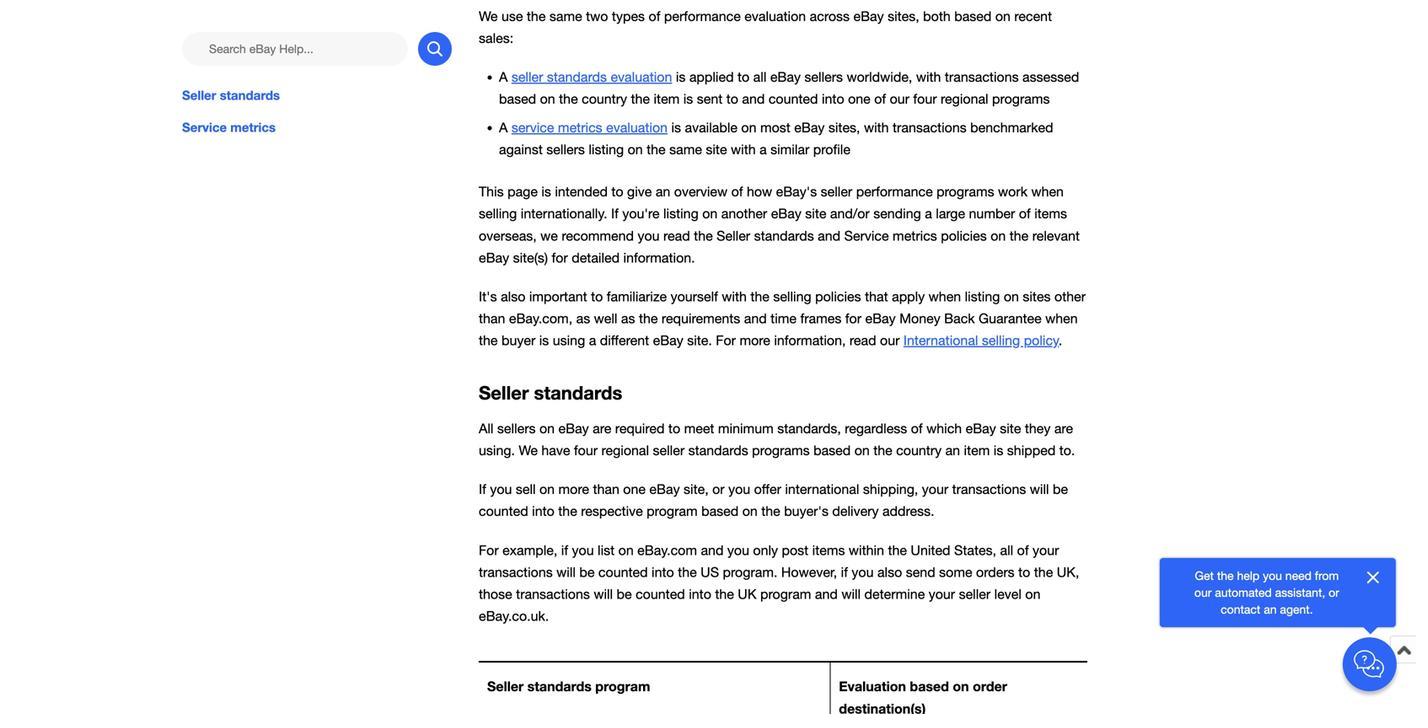 Task type: vqa. For each thing, say whether or not it's contained in the screenshot.
rightmost Games
no



Task type: describe. For each thing, give the bounding box(es) containing it.
seller standards link
[[182, 86, 452, 105]]

1 vertical spatial when
[[929, 289, 961, 304]]

back
[[944, 311, 975, 326]]

delivery
[[832, 503, 879, 519]]

performance inside this page is intended to give an overview of how ebay's seller performance programs work when selling internationally. if you're listing on another ebay site and/or sending a large number of items overseas, we recommend you read the seller standards and service metrics policies on the relevant ebay site(s) for detailed information.
[[856, 184, 933, 199]]

standards inside all sellers on ebay are required to meet minimum standards, regardless of which ebay site they are using. we have four regional seller standards programs based on the country an item is shipped to.
[[688, 443, 748, 458]]

buyer's
[[784, 503, 829, 519]]

counted down list
[[598, 564, 648, 580]]

metrics inside this page is intended to give an overview of how ebay's seller performance programs work when selling internationally. if you're listing on another ebay site and/or sending a large number of items overseas, we recommend you read the seller standards and service metrics policies on the relevant ebay site(s) for detailed information.
[[893, 228, 937, 243]]

ebay inside is available on most ebay sites, with transactions benchmarked against sellers listing on the same site with a similar profile
[[794, 120, 825, 135]]

is inside this page is intended to give an overview of how ebay's seller performance programs work when selling internationally. if you're listing on another ebay site and/or sending a large number of items overseas, we recommend you read the seller standards and service metrics policies on the relevant ebay site(s) for detailed information.
[[542, 184, 551, 199]]

buyer
[[502, 333, 536, 348]]

internationally.
[[521, 206, 607, 221]]

the down seller standards evaluation "link"
[[631, 91, 650, 107]]

also inside for example, if you list on ebay.com and you only post items within the united states, all of your transactions will be counted into the us program. however, if you also send some orders to the uk, those transactions will be counted into the uk program and will determine your seller level on ebay.co.uk.
[[878, 564, 902, 580]]

that
[[865, 289, 888, 304]]

a service metrics evaluation
[[499, 120, 668, 135]]

0 horizontal spatial service
[[182, 120, 227, 135]]

evaluation inside we use the same two types of performance evaluation across ebay sites, both based on recent sales:
[[745, 8, 806, 24]]

0 horizontal spatial metrics
[[230, 120, 276, 135]]

if inside if you sell on more than one ebay site, or you offer international shipping, your transactions will be counted into the respective program based on the buyer's delivery address.
[[479, 481, 486, 497]]

and/or
[[830, 206, 870, 221]]

respective
[[581, 503, 643, 519]]

ebay.com,
[[509, 311, 573, 326]]

the inside all sellers on ebay are required to meet minimum standards, regardless of which ebay site they are using. we have four regional seller standards programs based on the country an item is shipped to.
[[874, 443, 893, 458]]

the down the offer
[[761, 503, 780, 519]]

counted down the ebay.com in the bottom of the page
[[636, 586, 685, 602]]

the left buyer
[[479, 333, 498, 348]]

based inside evaluation based on order destination(s)
[[910, 678, 949, 694]]

uk,
[[1057, 564, 1079, 580]]

on inside is applied to all ebay sellers worldwide, with transactions assessed based on the country the item is sent to and counted into one of our four regional programs
[[540, 91, 555, 107]]

sell
[[516, 481, 536, 497]]

the left uk,
[[1034, 564, 1053, 580]]

for example, if you list on ebay.com and you only post items within the united states, all of your transactions will be counted into the us program. however, if you also send some orders to the uk, those transactions will be counted into the uk program and will determine your seller level on ebay.co.uk.
[[479, 542, 1079, 624]]

items inside this page is intended to give an overview of how ebay's seller performance programs work when selling internationally. if you're listing on another ebay site and/or sending a large number of items overseas, we recommend you read the seller standards and service metrics policies on the relevant ebay site(s) for detailed information.
[[1035, 206, 1067, 221]]

ebay.com
[[637, 542, 697, 558]]

we inside all sellers on ebay are required to meet minimum standards, regardless of which ebay site they are using. we have four regional seller standards programs based on the country an item is shipped to.
[[519, 443, 538, 458]]

ebay down ebay's on the top right of the page
[[771, 206, 802, 221]]

to inside all sellers on ebay are required to meet minimum standards, regardless of which ebay site they are using. we have four regional seller standards programs based on the country an item is shipped to.
[[668, 421, 680, 436]]

familiarize
[[607, 289, 667, 304]]

other
[[1055, 289, 1086, 304]]

2 vertical spatial program
[[595, 678, 650, 694]]

into down us
[[689, 586, 711, 602]]

regional inside is applied to all ebay sellers worldwide, with transactions assessed based on the country the item is sent to and counted into one of our four regional programs
[[941, 91, 989, 107]]

or for site,
[[712, 481, 725, 497]]

international
[[785, 481, 859, 497]]

level
[[994, 586, 1022, 602]]

policy
[[1024, 333, 1059, 348]]

destination(s)
[[839, 701, 926, 714]]

2 are from the left
[[1054, 421, 1073, 436]]

will down example,
[[557, 564, 576, 580]]

meet
[[684, 421, 714, 436]]

you left the offer
[[728, 481, 750, 497]]

1 vertical spatial if
[[841, 564, 848, 580]]

site inside all sellers on ebay are required to meet minimum standards, regardless of which ebay site they are using. we have four regional seller standards programs based on the country an item is shipped to.
[[1000, 421, 1021, 436]]

on right list
[[618, 542, 634, 558]]

states,
[[954, 542, 996, 558]]

regional inside all sellers on ebay are required to meet minimum standards, regardless of which ebay site they are using. we have four regional seller standards programs based on the country an item is shipped to.
[[601, 443, 649, 458]]

get the help you need from our automated assistant, or contact an agent.
[[1195, 569, 1340, 616]]

ebay up have
[[559, 421, 589, 436]]

based inside if you sell on more than one ebay site, or you offer international shipping, your transactions will be counted into the respective program based on the buyer's delivery address.
[[701, 503, 739, 519]]

recommend
[[562, 228, 634, 243]]

transactions inside is applied to all ebay sellers worldwide, with transactions assessed based on the country the item is sent to and counted into one of our four regional programs
[[945, 69, 1019, 85]]

seller standards evaluation link
[[512, 69, 672, 85]]

and down "however,"
[[815, 586, 838, 602]]

all sellers on ebay are required to meet minimum standards, regardless of which ebay site they are using. we have four regional seller standards programs based on the country an item is shipped to.
[[479, 421, 1075, 458]]

of down work
[[1019, 206, 1031, 221]]

1 horizontal spatial be
[[617, 586, 632, 602]]

site inside this page is intended to give an overview of how ebay's seller performance programs work when selling internationally. if you're listing on another ebay site and/or sending a large number of items overseas, we recommend you read the seller standards and service metrics policies on the relevant ebay site(s) for detailed information.
[[805, 206, 827, 221]]

ebay inside if you sell on more than one ebay site, or you offer international shipping, your transactions will be counted into the respective program based on the buyer's delivery address.
[[649, 481, 680, 497]]

apply
[[892, 289, 925, 304]]

regardless
[[845, 421, 907, 436]]

seller up service metrics
[[182, 88, 216, 103]]

the down a seller standards evaluation
[[559, 91, 578, 107]]

if inside this page is intended to give an overview of how ebay's seller performance programs work when selling internationally. if you're listing on another ebay site and/or sending a large number of items overseas, we recommend you read the seller standards and service metrics policies on the relevant ebay site(s) for detailed information.
[[611, 206, 619, 221]]

for inside this page is intended to give an overview of how ebay's seller performance programs work when selling internationally. if you're listing on another ebay site and/or sending a large number of items overseas, we recommend you read the seller standards and service metrics policies on the relevant ebay site(s) for detailed information.
[[552, 250, 568, 265]]

is left applied at the top
[[676, 69, 686, 85]]

seller standards program
[[487, 678, 650, 694]]

on down the offer
[[742, 503, 758, 519]]

service inside this page is intended to give an overview of how ebay's seller performance programs work when selling internationally. if you're listing on another ebay site and/or sending a large number of items overseas, we recommend you read the seller standards and service metrics policies on the relevant ebay site(s) for detailed information.
[[844, 228, 889, 243]]

of inside all sellers on ebay are required to meet minimum standards, regardless of which ebay site they are using. we have four regional seller standards programs based on the country an item is shipped to.
[[911, 421, 923, 436]]

number
[[969, 206, 1015, 221]]

country inside all sellers on ebay are required to meet minimum standards, regardless of which ebay site they are using. we have four regional seller standards programs based on the country an item is shipped to.
[[896, 443, 942, 458]]

available
[[685, 120, 738, 135]]

0 horizontal spatial seller standards
[[182, 88, 280, 103]]

recent
[[1014, 8, 1052, 24]]

item inside all sellers on ebay are required to meet minimum standards, regardless of which ebay site they are using. we have four regional seller standards programs based on the country an item is shipped to.
[[964, 443, 990, 458]]

to right sent
[[726, 91, 738, 107]]

for inside it's also important to familiarize yourself with the selling policies that apply when listing on sites other than ebay.com, as well as the requirements and time frames for ebay money back guarantee when the buyer is using a different ebay site. for more information, read our
[[845, 311, 862, 326]]

with down worldwide,
[[864, 120, 889, 135]]

ebay.co.uk.
[[479, 608, 549, 624]]

2 vertical spatial your
[[929, 586, 955, 602]]

read inside this page is intended to give an overview of how ebay's seller performance programs work when selling internationally. if you're listing on another ebay site and/or sending a large number of items overseas, we recommend you read the seller standards and service metrics policies on the relevant ebay site(s) for detailed information.
[[663, 228, 690, 243]]

2 vertical spatial when
[[1045, 311, 1078, 326]]

transactions up ebay.co.uk. at bottom left
[[516, 586, 590, 602]]

different
[[600, 333, 649, 348]]

a inside it's also important to familiarize yourself with the selling policies that apply when listing on sites other than ebay.com, as well as the requirements and time frames for ebay money back guarantee when the buyer is using a different ebay site. for more information, read our
[[589, 333, 596, 348]]

we
[[541, 228, 558, 243]]

for inside for example, if you list on ebay.com and you only post items within the united states, all of your transactions will be counted into the us program. however, if you also send some orders to the uk, those transactions will be counted into the uk program and will determine your seller level on ebay.co.uk.
[[479, 542, 499, 558]]

you down the within
[[852, 564, 874, 580]]

item inside is applied to all ebay sellers worldwide, with transactions assessed based on the country the item is sent to and counted into one of our four regional programs
[[654, 91, 680, 107]]

sent
[[697, 91, 723, 107]]

programs inside this page is intended to give an overview of how ebay's seller performance programs work when selling internationally. if you're listing on another ebay site and/or sending a large number of items overseas, we recommend you read the seller standards and service metrics policies on the relevant ebay site(s) for detailed information.
[[937, 184, 994, 199]]

ebay right the which
[[966, 421, 996, 436]]

more inside it's also important to familiarize yourself with the selling policies that apply when listing on sites other than ebay.com, as well as the requirements and time frames for ebay money back guarantee when the buyer is using a different ebay site. for more information, read our
[[740, 333, 770, 348]]

get the help you need from our automated assistant, or contact an agent. tooltip
[[1187, 567, 1347, 618]]

our inside get the help you need from our automated assistant, or contact an agent.
[[1195, 585, 1212, 599]]

is left sent
[[683, 91, 693, 107]]

evaluation
[[839, 678, 906, 694]]

program inside if you sell on more than one ebay site, or you offer international shipping, your transactions will be counted into the respective program based on the buyer's delivery address.
[[647, 503, 698, 519]]

some
[[939, 564, 972, 580]]

to inside it's also important to familiarize yourself with the selling policies that apply when listing on sites other than ebay.com, as well as the requirements and time frames for ebay money back guarantee when the buyer is using a different ebay site. for more information, read our
[[591, 289, 603, 304]]

service metrics
[[182, 120, 276, 135]]

sellers inside all sellers on ebay are required to meet minimum standards, regardless of which ebay site they are using. we have four regional seller standards programs based on the country an item is shipped to.
[[497, 421, 536, 436]]

assessed
[[1023, 69, 1079, 85]]

will down list
[[594, 586, 613, 602]]

on inside we use the same two types of performance evaluation across ebay sites, both based on recent sales:
[[995, 8, 1011, 24]]

1 vertical spatial seller standards
[[479, 382, 622, 404]]

policies inside it's also important to familiarize yourself with the selling policies that apply when listing on sites other than ebay.com, as well as the requirements and time frames for ebay money back guarantee when the buyer is using a different ebay site. for more information, read our
[[815, 289, 861, 304]]

guarantee
[[979, 311, 1042, 326]]

counted inside is applied to all ebay sellers worldwide, with transactions assessed based on the country the item is sent to and counted into one of our four regional programs
[[769, 91, 818, 107]]

ebay inside we use the same two types of performance evaluation across ebay sites, both based on recent sales:
[[854, 8, 884, 24]]

1 vertical spatial be
[[579, 564, 595, 580]]

transactions down example,
[[479, 564, 553, 580]]

standards down using
[[534, 382, 622, 404]]

the left respective
[[558, 503, 577, 519]]

order
[[973, 678, 1007, 694]]

listing inside is available on most ebay sites, with transactions benchmarked against sellers listing on the same site with a similar profile
[[589, 142, 624, 157]]

for inside it's also important to familiarize yourself with the selling policies that apply when listing on sites other than ebay.com, as well as the requirements and time frames for ebay money back guarantee when the buyer is using a different ebay site. for more information, read our
[[716, 333, 736, 348]]

0 horizontal spatial if
[[561, 542, 568, 558]]

on down 'regardless'
[[855, 443, 870, 458]]

page
[[508, 184, 538, 199]]

standards down ebay.co.uk. at bottom left
[[527, 678, 592, 694]]

we use the same two types of performance evaluation across ebay sites, both based on recent sales:
[[479, 8, 1052, 46]]

based inside all sellers on ebay are required to meet minimum standards, regardless of which ebay site they are using. we have four regional seller standards programs based on the country an item is shipped to.
[[814, 443, 851, 458]]

into inside is applied to all ebay sellers worldwide, with transactions assessed based on the country the item is sent to and counted into one of our four regional programs
[[822, 91, 844, 107]]

frames
[[800, 311, 842, 326]]

use
[[502, 8, 523, 24]]

evaluation for applied
[[611, 69, 672, 85]]

against
[[499, 142, 543, 157]]

you left list
[[572, 542, 594, 558]]

you up program.
[[727, 542, 749, 558]]

of inside we use the same two types of performance evaluation across ebay sites, both based on recent sales:
[[649, 8, 660, 24]]

1 as from the left
[[576, 311, 590, 326]]

give
[[627, 184, 652, 199]]

profile
[[813, 142, 851, 157]]

1 vertical spatial your
[[1033, 542, 1059, 558]]

Search eBay Help... text field
[[182, 32, 408, 66]]

seller inside this page is intended to give an overview of how ebay's seller performance programs work when selling internationally. if you're listing on another ebay site and/or sending a large number of items overseas, we recommend you read the seller standards and service metrics policies on the relevant ebay site(s) for detailed information.
[[717, 228, 750, 243]]

international selling policy .
[[904, 333, 1062, 348]]

to inside this page is intended to give an overview of how ebay's seller performance programs work when selling internationally. if you're listing on another ebay site and/or sending a large number of items overseas, we recommend you read the seller standards and service metrics policies on the relevant ebay site(s) for detailed information.
[[611, 184, 623, 199]]

listing inside this page is intended to give an overview of how ebay's seller performance programs work when selling internationally. if you're listing on another ebay site and/or sending a large number of items overseas, we recommend you read the seller standards and service metrics policies on the relevant ebay site(s) for detailed information.
[[663, 206, 699, 221]]

site inside is available on most ebay sites, with transactions benchmarked against sellers listing on the same site with a similar profile
[[706, 142, 727, 157]]

to right applied at the top
[[738, 69, 750, 85]]

ebay inside is applied to all ebay sellers worldwide, with transactions assessed based on the country the item is sent to and counted into one of our four regional programs
[[770, 69, 801, 85]]

more inside if you sell on more than one ebay site, or you offer international shipping, your transactions will be counted into the respective program based on the buyer's delivery address.
[[559, 481, 589, 497]]

us
[[701, 564, 719, 580]]

site(s)
[[513, 250, 548, 265]]

minimum
[[718, 421, 774, 436]]

it's
[[479, 289, 497, 304]]

standards up a service metrics evaluation
[[547, 69, 607, 85]]

into inside if you sell on more than one ebay site, or you offer international shipping, your transactions will be counted into the respective program based on the buyer's delivery address.
[[532, 503, 555, 519]]

1 horizontal spatial metrics
[[558, 120, 602, 135]]

yourself
[[671, 289, 718, 304]]

ebay left site.
[[653, 333, 683, 348]]

need
[[1286, 569, 1312, 583]]

uk
[[738, 586, 757, 602]]

.
[[1059, 333, 1062, 348]]

on up have
[[540, 421, 555, 436]]

and up us
[[701, 542, 724, 558]]

seller down sales:
[[512, 69, 543, 85]]

with down available
[[731, 142, 756, 157]]

programs inside is applied to all ebay sellers worldwide, with transactions assessed based on the country the item is sent to and counted into one of our four regional programs
[[992, 91, 1050, 107]]

sending
[[874, 206, 921, 221]]

ebay down overseas,
[[479, 250, 509, 265]]

standards up service metrics
[[220, 88, 280, 103]]

the down 'number' on the right of the page
[[1010, 228, 1029, 243]]

detailed
[[572, 250, 620, 265]]

the left us
[[678, 564, 697, 580]]

is inside it's also important to familiarize yourself with the selling policies that apply when listing on sites other than ebay.com, as well as the requirements and time frames for ebay money back guarantee when the buyer is using a different ebay site. for more information, read our
[[539, 333, 549, 348]]

country inside is applied to all ebay sellers worldwide, with transactions assessed based on the country the item is sent to and counted into one of our four regional programs
[[582, 91, 627, 107]]

is applied to all ebay sellers worldwide, with transactions assessed based on the country the item is sent to and counted into one of our four regional programs
[[499, 69, 1079, 107]]

evaluation based on order destination(s)
[[839, 678, 1007, 714]]

only
[[753, 542, 778, 558]]

listing inside it's also important to familiarize yourself with the selling policies that apply when listing on sites other than ebay.com, as well as the requirements and time frames for ebay money back guarantee when the buyer is using a different ebay site. for more information, read our
[[965, 289, 1000, 304]]

one inside if you sell on more than one ebay site, or you offer international shipping, your transactions will be counted into the respective program based on the buyer's delivery address.
[[623, 481, 646, 497]]

will left determine
[[842, 586, 861, 602]]

read inside it's also important to familiarize yourself with the selling policies that apply when listing on sites other than ebay.com, as well as the requirements and time frames for ebay money back guarantee when the buyer is using a different ebay site. for more information, read our
[[850, 333, 876, 348]]

on down overview
[[702, 206, 718, 221]]

transactions inside is available on most ebay sites, with transactions benchmarked against sellers listing on the same site with a similar profile
[[893, 120, 967, 135]]

into down the ebay.com in the bottom of the page
[[652, 564, 674, 580]]

however,
[[781, 564, 837, 580]]

also inside it's also important to familiarize yourself with the selling policies that apply when listing on sites other than ebay.com, as well as the requirements and time frames for ebay money back guarantee when the buyer is using a different ebay site. for more information, read our
[[501, 289, 526, 304]]

with inside it's also important to familiarize yourself with the selling policies that apply when listing on sites other than ebay.com, as well as the requirements and time frames for ebay money back guarantee when the buyer is using a different ebay site. for more information, read our
[[722, 289, 747, 304]]

similar
[[771, 142, 810, 157]]

on left most
[[741, 120, 757, 135]]

seller inside for example, if you list on ebay.com and you only post items within the united states, all of your transactions will be counted into the us program. however, if you also send some orders to the uk, those transactions will be counted into the uk program and will determine your seller level on ebay.co.uk.
[[959, 586, 991, 602]]

standards inside this page is intended to give an overview of how ebay's seller performance programs work when selling internationally. if you're listing on another ebay site and/or sending a large number of items overseas, we recommend you read the seller standards and service metrics policies on the relevant ebay site(s) for detailed information.
[[754, 228, 814, 243]]

it's also important to familiarize yourself with the selling policies that apply when listing on sites other than ebay.com, as well as the requirements and time frames for ebay money back guarantee when the buyer is using a different ebay site. for more information, read our
[[479, 289, 1086, 348]]

information,
[[774, 333, 846, 348]]

site.
[[687, 333, 712, 348]]

of inside is applied to all ebay sellers worldwide, with transactions assessed based on the country the item is sent to and counted into one of our four regional programs
[[874, 91, 886, 107]]

if you sell on more than one ebay site, or you offer international shipping, your transactions will be counted into the respective program based on the buyer's delivery address.
[[479, 481, 1068, 519]]

how
[[747, 184, 772, 199]]

seller down ebay.co.uk. at bottom left
[[487, 678, 524, 694]]

standards,
[[777, 421, 841, 436]]

or for assistant,
[[1329, 585, 1340, 599]]

ebay down that
[[865, 311, 896, 326]]

based inside is applied to all ebay sellers worldwide, with transactions assessed based on the country the item is sent to and counted into one of our four regional programs
[[499, 91, 536, 107]]

be inside if you sell on more than one ebay site, or you offer international shipping, your transactions will be counted into the respective program based on the buyer's delivery address.
[[1053, 481, 1068, 497]]

international selling policy link
[[904, 333, 1059, 348]]

help
[[1237, 569, 1260, 583]]

two
[[586, 8, 608, 24]]



Task type: locate. For each thing, give the bounding box(es) containing it.
0 horizontal spatial we
[[479, 8, 498, 24]]

1 vertical spatial if
[[479, 481, 486, 497]]

selling inside this page is intended to give an overview of how ebay's seller performance programs work when selling internationally. if you're listing on another ebay site and/or sending a large number of items overseas, we recommend you read the seller standards and service metrics policies on the relevant ebay site(s) for detailed information.
[[479, 206, 517, 221]]

an down the which
[[946, 443, 960, 458]]

than inside it's also important to familiarize yourself with the selling policies that apply when listing on sites other than ebay.com, as well as the requirements and time frames for ebay money back guarantee when the buyer is using a different ebay site. for more information, read our
[[479, 311, 505, 326]]

and
[[742, 91, 765, 107], [818, 228, 841, 243], [744, 311, 767, 326], [701, 542, 724, 558], [815, 586, 838, 602]]

you right help
[[1263, 569, 1282, 583]]

2 vertical spatial be
[[617, 586, 632, 602]]

an inside all sellers on ebay are required to meet minimum standards, regardless of which ebay site they are using. we have four regional seller standards programs based on the country an item is shipped to.
[[946, 443, 960, 458]]

are left required
[[593, 421, 611, 436]]

using
[[553, 333, 585, 348]]

on left the recent
[[995, 8, 1011, 24]]

your inside if you sell on more than one ebay site, or you offer international shipping, your transactions will be counted into the respective program based on the buyer's delivery address.
[[922, 481, 949, 497]]

one inside is applied to all ebay sellers worldwide, with transactions assessed based on the country the item is sent to and counted into one of our four regional programs
[[848, 91, 871, 107]]

on up guarantee
[[1004, 289, 1019, 304]]

or inside get the help you need from our automated assistant, or contact an agent.
[[1329, 585, 1340, 599]]

1 horizontal spatial item
[[964, 443, 990, 458]]

is right 'page'
[[542, 184, 551, 199]]

assistant,
[[1275, 585, 1326, 599]]

and inside is applied to all ebay sellers worldwide, with transactions assessed based on the country the item is sent to and counted into one of our four regional programs
[[742, 91, 765, 107]]

0 horizontal spatial read
[[663, 228, 690, 243]]

0 horizontal spatial more
[[559, 481, 589, 497]]

1 vertical spatial than
[[593, 481, 619, 497]]

0 vertical spatial sellers
[[805, 69, 843, 85]]

all inside for example, if you list on ebay.com and you only post items within the united states, all of your transactions will be counted into the us program. however, if you also send some orders to the uk, those transactions will be counted into the uk program and will determine your seller level on ebay.co.uk.
[[1000, 542, 1013, 558]]

to left meet
[[668, 421, 680, 436]]

1 horizontal spatial selling
[[773, 289, 812, 304]]

or
[[712, 481, 725, 497], [1329, 585, 1340, 599]]

overseas,
[[479, 228, 537, 243]]

0 horizontal spatial for
[[479, 542, 499, 558]]

1 vertical spatial our
[[880, 333, 900, 348]]

0 horizontal spatial items
[[812, 542, 845, 558]]

for right frames
[[845, 311, 862, 326]]

on up give
[[628, 142, 643, 157]]

with inside is applied to all ebay sellers worldwide, with transactions assessed based on the country the item is sent to and counted into one of our four regional programs
[[916, 69, 941, 85]]

well
[[594, 311, 617, 326]]

is available on most ebay sites, with transactions benchmarked against sellers listing on the same site with a similar profile
[[499, 120, 1053, 157]]

1 vertical spatial all
[[1000, 542, 1013, 558]]

seller
[[512, 69, 543, 85], [821, 184, 853, 199], [653, 443, 685, 458], [959, 586, 991, 602]]

and inside this page is intended to give an overview of how ebay's seller performance programs work when selling internationally. if you're listing on another ebay site and/or sending a large number of items overseas, we recommend you read the seller standards and service metrics policies on the relevant ebay site(s) for detailed information.
[[818, 228, 841, 243]]

1 vertical spatial regional
[[601, 443, 649, 458]]

benchmarked
[[970, 120, 1053, 135]]

for
[[552, 250, 568, 265], [845, 311, 862, 326]]

work
[[998, 184, 1028, 199]]

2 horizontal spatial selling
[[982, 333, 1020, 348]]

country down seller standards evaluation "link"
[[582, 91, 627, 107]]

0 horizontal spatial or
[[712, 481, 725, 497]]

item left sent
[[654, 91, 680, 107]]

four
[[913, 91, 937, 107], [574, 443, 598, 458]]

address.
[[883, 503, 935, 519]]

a down most
[[760, 142, 767, 157]]

our inside is applied to all ebay sellers worldwide, with transactions assessed based on the country the item is sent to and counted into one of our four regional programs
[[890, 91, 910, 107]]

1 horizontal spatial all
[[1000, 542, 1013, 558]]

0 vertical spatial or
[[712, 481, 725, 497]]

1 vertical spatial programs
[[937, 184, 994, 199]]

1 horizontal spatial sites,
[[888, 8, 919, 24]]

all right applied at the top
[[753, 69, 767, 85]]

your up address.
[[922, 481, 949, 497]]

1 horizontal spatial listing
[[663, 206, 699, 221]]

a left large
[[925, 206, 932, 221]]

on left order
[[953, 678, 969, 694]]

seller inside all sellers on ebay are required to meet minimum standards, regardless of which ebay site they are using. we have four regional seller standards programs based on the country an item is shipped to.
[[653, 443, 685, 458]]

1 horizontal spatial if
[[611, 206, 619, 221]]

a for a service metrics evaluation
[[499, 120, 508, 135]]

same inside is available on most ebay sites, with transactions benchmarked against sellers listing on the same site with a similar profile
[[669, 142, 702, 157]]

our down "get"
[[1195, 585, 1212, 599]]

1 vertical spatial site
[[805, 206, 827, 221]]

most
[[760, 120, 791, 135]]

one
[[848, 91, 871, 107], [623, 481, 646, 497]]

transactions up "benchmarked"
[[945, 69, 1019, 85]]

read
[[663, 228, 690, 243], [850, 333, 876, 348]]

0 vertical spatial your
[[922, 481, 949, 497]]

0 vertical spatial programs
[[992, 91, 1050, 107]]

2 vertical spatial an
[[1264, 602, 1277, 616]]

when right work
[[1031, 184, 1064, 199]]

united
[[911, 542, 951, 558]]

2 horizontal spatial listing
[[965, 289, 1000, 304]]

1 a from the top
[[499, 69, 508, 85]]

0 horizontal spatial one
[[623, 481, 646, 497]]

to
[[738, 69, 750, 85], [726, 91, 738, 107], [611, 184, 623, 199], [591, 289, 603, 304], [668, 421, 680, 436], [1018, 564, 1030, 580]]

items inside for example, if you list on ebay.com and you only post items within the united states, all of your transactions will be counted into the us program. however, if you also send some orders to the uk, those transactions will be counted into the uk program and will determine your seller level on ebay.co.uk.
[[812, 542, 845, 558]]

into up profile
[[822, 91, 844, 107]]

1 vertical spatial read
[[850, 333, 876, 348]]

on
[[995, 8, 1011, 24], [540, 91, 555, 107], [741, 120, 757, 135], [628, 142, 643, 157], [702, 206, 718, 221], [991, 228, 1006, 243], [1004, 289, 1019, 304], [540, 421, 555, 436], [855, 443, 870, 458], [540, 481, 555, 497], [742, 503, 758, 519], [618, 542, 634, 558], [1025, 586, 1041, 602], [953, 678, 969, 694]]

if down using.
[[479, 481, 486, 497]]

0 horizontal spatial sites,
[[829, 120, 860, 135]]

money
[[900, 311, 941, 326]]

1 horizontal spatial performance
[[856, 184, 933, 199]]

this
[[479, 184, 504, 199]]

sites, inside is available on most ebay sites, with transactions benchmarked against sellers listing on the same site with a similar profile
[[829, 120, 860, 135]]

the down familiarize at the top left of the page
[[639, 311, 658, 326]]

will
[[1030, 481, 1049, 497], [557, 564, 576, 580], [594, 586, 613, 602], [842, 586, 861, 602]]

on inside evaluation based on order destination(s)
[[953, 678, 969, 694]]

0 horizontal spatial selling
[[479, 206, 517, 221]]

1 vertical spatial more
[[559, 481, 589, 497]]

based down standards,
[[814, 443, 851, 458]]

1 horizontal spatial one
[[848, 91, 871, 107]]

our down money
[[880, 333, 900, 348]]

programs inside all sellers on ebay are required to meet minimum standards, regardless of which ebay site they are using. we have four regional seller standards programs based on the country an item is shipped to.
[[752, 443, 810, 458]]

item
[[654, 91, 680, 107], [964, 443, 990, 458]]

a for a seller standards evaluation
[[499, 69, 508, 85]]

when inside this page is intended to give an overview of how ebay's seller performance programs work when selling internationally. if you're listing on another ebay site and/or sending a large number of items overseas, we recommend you read the seller standards and service metrics policies on the relevant ebay site(s) for detailed information.
[[1031, 184, 1064, 199]]

important
[[529, 289, 587, 304]]

international
[[904, 333, 978, 348]]

overview
[[674, 184, 728, 199]]

intended
[[555, 184, 608, 199]]

same inside we use the same two types of performance evaluation across ebay sites, both based on recent sales:
[[550, 8, 582, 24]]

also
[[501, 289, 526, 304], [878, 564, 902, 580]]

read up information.
[[663, 228, 690, 243]]

of down worldwide,
[[874, 91, 886, 107]]

0 horizontal spatial regional
[[601, 443, 649, 458]]

ebay's
[[776, 184, 817, 199]]

0 horizontal spatial also
[[501, 289, 526, 304]]

a right using
[[589, 333, 596, 348]]

2 a from the top
[[499, 120, 508, 135]]

those
[[479, 586, 512, 602]]

is inside all sellers on ebay are required to meet minimum standards, regardless of which ebay site they are using. we have four regional seller standards programs based on the country an item is shipped to.
[[994, 443, 1003, 458]]

our inside it's also important to familiarize yourself with the selling policies that apply when listing on sites other than ebay.com, as well as the requirements and time frames for ebay money back guarantee when the buyer is using a different ebay site. for more information, read our
[[880, 333, 900, 348]]

0 horizontal spatial are
[[593, 421, 611, 436]]

the down 'regardless'
[[874, 443, 893, 458]]

also right it's
[[501, 289, 526, 304]]

0 horizontal spatial country
[[582, 91, 627, 107]]

0 vertical spatial a
[[760, 142, 767, 157]]

items up the relevant
[[1035, 206, 1067, 221]]

0 vertical spatial if
[[611, 206, 619, 221]]

your down some
[[929, 586, 955, 602]]

0 vertical spatial country
[[582, 91, 627, 107]]

1 vertical spatial or
[[1329, 585, 1340, 599]]

a down sales:
[[499, 69, 508, 85]]

one up respective
[[623, 481, 646, 497]]

agent.
[[1280, 602, 1313, 616]]

0 vertical spatial read
[[663, 228, 690, 243]]

1 horizontal spatial read
[[850, 333, 876, 348]]

we left have
[[519, 443, 538, 458]]

a inside this page is intended to give an overview of how ebay's seller performance programs work when selling internationally. if you're listing on another ebay site and/or sending a large number of items overseas, we recommend you read the seller standards and service metrics policies on the relevant ebay site(s) for detailed information.
[[925, 206, 932, 221]]

is inside is available on most ebay sites, with transactions benchmarked against sellers listing on the same site with a similar profile
[[671, 120, 681, 135]]

on inside it's also important to familiarize yourself with the selling policies that apply when listing on sites other than ebay.com, as well as the requirements and time frames for ebay money back guarantee when the buyer is using a different ebay site. for more information, read our
[[1004, 289, 1019, 304]]

0 vertical spatial sites,
[[888, 8, 919, 24]]

sites, up profile
[[829, 120, 860, 135]]

based inside we use the same two types of performance evaluation across ebay sites, both based on recent sales:
[[954, 8, 992, 24]]

0 vertical spatial when
[[1031, 184, 1064, 199]]

four down both
[[913, 91, 937, 107]]

we inside we use the same two types of performance evaluation across ebay sites, both based on recent sales:
[[479, 8, 498, 24]]

sites,
[[888, 8, 919, 24], [829, 120, 860, 135]]

as up different
[[621, 311, 635, 326]]

0 horizontal spatial an
[[656, 184, 670, 199]]

0 vertical spatial item
[[654, 91, 680, 107]]

into
[[822, 91, 844, 107], [532, 503, 555, 519], [652, 564, 674, 580], [689, 586, 711, 602]]

0 vertical spatial policies
[[941, 228, 987, 243]]

with up requirements
[[722, 289, 747, 304]]

standards
[[547, 69, 607, 85], [220, 88, 280, 103], [754, 228, 814, 243], [534, 382, 622, 404], [688, 443, 748, 458], [527, 678, 592, 694]]

more
[[740, 333, 770, 348], [559, 481, 589, 497]]

2 horizontal spatial a
[[925, 206, 932, 221]]

an left the agent.
[[1264, 602, 1277, 616]]

same
[[550, 8, 582, 24], [669, 142, 702, 157]]

service metrics evaluation link
[[512, 120, 668, 135]]

1 horizontal spatial items
[[1035, 206, 1067, 221]]

evaluation down types
[[611, 69, 672, 85]]

to inside for example, if you list on ebay.com and you only post items within the united states, all of your transactions will be counted into the us program. however, if you also send some orders to the uk, those transactions will be counted into the uk program and will determine your seller level on ebay.co.uk.
[[1018, 564, 1030, 580]]

the right the within
[[888, 542, 907, 558]]

for left example,
[[479, 542, 499, 558]]

our down worldwide,
[[890, 91, 910, 107]]

sellers inside is available on most ebay sites, with transactions benchmarked against sellers listing on the same site with a similar profile
[[547, 142, 585, 157]]

seller inside this page is intended to give an overview of how ebay's seller performance programs work when selling internationally. if you're listing on another ebay site and/or sending a large number of items overseas, we recommend you read the seller standards and service metrics policies on the relevant ebay site(s) for detailed information.
[[821, 184, 853, 199]]

metrics down sending
[[893, 228, 937, 243]]

0 vertical spatial than
[[479, 311, 505, 326]]

0 vertical spatial an
[[656, 184, 670, 199]]

of up level
[[1017, 542, 1029, 558]]

0 vertical spatial program
[[647, 503, 698, 519]]

large
[[936, 206, 965, 221]]

the inside get the help you need from our automated assistant, or contact an agent.
[[1217, 569, 1234, 583]]

contact
[[1221, 602, 1261, 616]]

0 horizontal spatial all
[[753, 69, 767, 85]]

1 vertical spatial a
[[925, 206, 932, 221]]

using.
[[479, 443, 515, 458]]

based down site,
[[701, 503, 739, 519]]

and inside it's also important to familiarize yourself with the selling policies that apply when listing on sites other than ebay.com, as well as the requirements and time frames for ebay money back guarantee when the buyer is using a different ebay site. for more information, read our
[[744, 311, 767, 326]]

counted
[[769, 91, 818, 107], [479, 503, 528, 519], [598, 564, 648, 580], [636, 586, 685, 602]]

0 horizontal spatial four
[[574, 443, 598, 458]]

1 vertical spatial one
[[623, 481, 646, 497]]

are
[[593, 421, 611, 436], [1054, 421, 1073, 436]]

seller standards down using
[[479, 382, 622, 404]]

1 horizontal spatial as
[[621, 311, 635, 326]]

a inside is available on most ebay sites, with transactions benchmarked against sellers listing on the same site with a similar profile
[[760, 142, 767, 157]]

policies
[[941, 228, 987, 243], [815, 289, 861, 304]]

performance inside we use the same two types of performance evaluation across ebay sites, both based on recent sales:
[[664, 8, 741, 24]]

to left give
[[611, 184, 623, 199]]

0 horizontal spatial same
[[550, 8, 582, 24]]

from
[[1315, 569, 1339, 583]]

the right yourself
[[751, 289, 770, 304]]

the right "get"
[[1217, 569, 1234, 583]]

requirements
[[662, 311, 740, 326]]

on right level
[[1025, 586, 1041, 602]]

0 vertical spatial for
[[716, 333, 736, 348]]

the right the use
[[527, 8, 546, 24]]

0 vertical spatial if
[[561, 542, 568, 558]]

send
[[906, 564, 935, 580]]

0 vertical spatial be
[[1053, 481, 1068, 497]]

program inside for example, if you list on ebay.com and you only post items within the united states, all of your transactions will be counted into the us program. however, if you also send some orders to the uk, those transactions will be counted into the uk program and will determine your seller level on ebay.co.uk.
[[760, 586, 811, 602]]

0 horizontal spatial a
[[589, 333, 596, 348]]

if right "however,"
[[841, 564, 848, 580]]

four inside all sellers on ebay are required to meet minimum standards, regardless of which ebay site they are using. we have four regional seller standards programs based on the country an item is shipped to.
[[574, 443, 598, 458]]

program.
[[723, 564, 778, 580]]

0 vertical spatial also
[[501, 289, 526, 304]]

1 horizontal spatial regional
[[941, 91, 989, 107]]

on down 'number' on the right of the page
[[991, 228, 1006, 243]]

2 horizontal spatial an
[[1264, 602, 1277, 616]]

of inside for example, if you list on ebay.com and you only post items within the united states, all of your transactions will be counted into the us program. however, if you also send some orders to the uk, those transactions will be counted into the uk program and will determine your seller level on ebay.co.uk.
[[1017, 542, 1029, 558]]

if left you're
[[611, 206, 619, 221]]

0 vertical spatial seller standards
[[182, 88, 280, 103]]

metrics down the seller standards link
[[230, 120, 276, 135]]

required
[[615, 421, 665, 436]]

will inside if you sell on more than one ebay site, or you offer international shipping, your transactions will be counted into the respective program based on the buyer's delivery address.
[[1030, 481, 1049, 497]]

which
[[927, 421, 962, 436]]

0 horizontal spatial listing
[[589, 142, 624, 157]]

as
[[576, 311, 590, 326], [621, 311, 635, 326]]

shipping,
[[863, 481, 918, 497]]

sites, inside we use the same two types of performance evaluation across ebay sites, both based on recent sales:
[[888, 8, 919, 24]]

sellers inside is applied to all ebay sellers worldwide, with transactions assessed based on the country the item is sent to and counted into one of our four regional programs
[[805, 69, 843, 85]]

this page is intended to give an overview of how ebay's seller performance programs work when selling internationally. if you're listing on another ebay site and/or sending a large number of items overseas, we recommend you read the seller standards and service metrics policies on the relevant ebay site(s) for detailed information.
[[479, 184, 1080, 265]]

country down the which
[[896, 443, 942, 458]]

sellers
[[805, 69, 843, 85], [547, 142, 585, 157], [497, 421, 536, 436]]

0 vertical spatial our
[[890, 91, 910, 107]]

same left two
[[550, 8, 582, 24]]

is left shipped
[[994, 443, 1003, 458]]

0 vertical spatial a
[[499, 69, 508, 85]]

ebay left site,
[[649, 481, 680, 497]]

based right both
[[954, 8, 992, 24]]

policies inside this page is intended to give an overview of how ebay's seller performance programs work when selling internationally. if you're listing on another ebay site and/or sending a large number of items overseas, we recommend you read the seller standards and service metrics policies on the relevant ebay site(s) for detailed information.
[[941, 228, 987, 243]]

and up most
[[742, 91, 765, 107]]

standards down meet
[[688, 443, 748, 458]]

determine
[[865, 586, 925, 602]]

1 vertical spatial selling
[[773, 289, 812, 304]]

shipped
[[1007, 443, 1056, 458]]

an inside get the help you need from our automated assistant, or contact an agent.
[[1264, 602, 1277, 616]]

0 vertical spatial more
[[740, 333, 770, 348]]

we up sales:
[[479, 8, 498, 24]]

sellers down a service metrics evaluation
[[547, 142, 585, 157]]

all inside is applied to all ebay sellers worldwide, with transactions assessed based on the country the item is sent to and counted into one of our four regional programs
[[753, 69, 767, 85]]

ebay up most
[[770, 69, 801, 85]]

sites, left both
[[888, 8, 919, 24]]

example,
[[503, 542, 558, 558]]

types
[[612, 8, 645, 24]]

metrics
[[230, 120, 276, 135], [558, 120, 602, 135], [893, 228, 937, 243]]

based up service
[[499, 91, 536, 107]]

transactions
[[945, 69, 1019, 85], [893, 120, 967, 135], [952, 481, 1026, 497], [479, 564, 553, 580], [516, 586, 590, 602]]

the inside is available on most ebay sites, with transactions benchmarked against sellers listing on the same site with a similar profile
[[647, 142, 666, 157]]

for
[[716, 333, 736, 348], [479, 542, 499, 558]]

of left how on the right top of page
[[731, 184, 743, 199]]

1 vertical spatial listing
[[663, 206, 699, 221]]

offer
[[754, 481, 781, 497]]

evaluation for available
[[606, 120, 668, 135]]

0 horizontal spatial for
[[552, 250, 568, 265]]

1 vertical spatial same
[[669, 142, 702, 157]]

seller up all
[[479, 382, 529, 404]]

0 horizontal spatial sellers
[[497, 421, 536, 436]]

transactions inside if you sell on more than one ebay site, or you offer international shipping, your transactions will be counted into the respective program based on the buyer's delivery address.
[[952, 481, 1026, 497]]

you inside get the help you need from our automated assistant, or contact an agent.
[[1263, 569, 1282, 583]]

you inside this page is intended to give an overview of how ebay's seller performance programs work when selling internationally. if you're listing on another ebay site and/or sending a large number of items overseas, we recommend you read the seller standards and service metrics policies on the relevant ebay site(s) for detailed information.
[[638, 228, 660, 243]]

0 vertical spatial same
[[550, 8, 582, 24]]

0 horizontal spatial be
[[579, 564, 595, 580]]

seller down required
[[653, 443, 685, 458]]

2 vertical spatial a
[[589, 333, 596, 348]]

sites
[[1023, 289, 1051, 304]]

same down available
[[669, 142, 702, 157]]

regional
[[941, 91, 989, 107], [601, 443, 649, 458]]

four inside is applied to all ebay sellers worldwide, with transactions assessed based on the country the item is sent to and counted into one of our four regional programs
[[913, 91, 937, 107]]

0 vertical spatial we
[[479, 8, 498, 24]]

1 vertical spatial item
[[964, 443, 990, 458]]

more down have
[[559, 481, 589, 497]]

if
[[611, 206, 619, 221], [479, 481, 486, 497]]

0 vertical spatial site
[[706, 142, 727, 157]]

all up orders
[[1000, 542, 1013, 558]]

1 horizontal spatial more
[[740, 333, 770, 348]]

1 vertical spatial evaluation
[[611, 69, 672, 85]]

2 vertical spatial site
[[1000, 421, 1021, 436]]

2 vertical spatial selling
[[982, 333, 1020, 348]]

1 vertical spatial policies
[[815, 289, 861, 304]]

an inside this page is intended to give an overview of how ebay's seller performance programs work when selling internationally. if you're listing on another ebay site and/or sending a large number of items overseas, we recommend you read the seller standards and service metrics policies on the relevant ebay site(s) for detailed information.
[[656, 184, 670, 199]]

worldwide,
[[847, 69, 912, 85]]

2 as from the left
[[621, 311, 635, 326]]

is left available
[[671, 120, 681, 135]]

0 vertical spatial regional
[[941, 91, 989, 107]]

the left uk in the right bottom of the page
[[715, 586, 734, 602]]

time
[[771, 311, 797, 326]]

to up the well
[[591, 289, 603, 304]]

1 are from the left
[[593, 421, 611, 436]]

or inside if you sell on more than one ebay site, or you offer international shipping, your transactions will be counted into the respective program based on the buyer's delivery address.
[[712, 481, 725, 497]]

selling
[[479, 206, 517, 221], [773, 289, 812, 304], [982, 333, 1020, 348]]

2 vertical spatial listing
[[965, 289, 1000, 304]]

sales:
[[479, 30, 514, 46]]

an right give
[[656, 184, 670, 199]]

on right sell
[[540, 481, 555, 497]]

than inside if you sell on more than one ebay site, or you offer international shipping, your transactions will be counted into the respective program based on the buyer's delivery address.
[[593, 481, 619, 497]]

to.
[[1059, 443, 1075, 458]]

1 horizontal spatial for
[[845, 311, 862, 326]]

counted inside if you sell on more than one ebay site, or you offer international shipping, your transactions will be counted into the respective program based on the buyer's delivery address.
[[479, 503, 528, 519]]

you left sell
[[490, 481, 512, 497]]

a up against
[[499, 120, 508, 135]]

relevant
[[1032, 228, 1080, 243]]

is down ebay.com, on the left of page
[[539, 333, 549, 348]]

the down overview
[[694, 228, 713, 243]]

performance up applied at the top
[[664, 8, 741, 24]]

all
[[479, 421, 494, 436]]

1 vertical spatial we
[[519, 443, 538, 458]]

1 horizontal spatial policies
[[941, 228, 987, 243]]

2 vertical spatial programs
[[752, 443, 810, 458]]

get
[[1195, 569, 1214, 583]]

1 vertical spatial for
[[479, 542, 499, 558]]

site
[[706, 142, 727, 157], [805, 206, 827, 221], [1000, 421, 1021, 436]]



